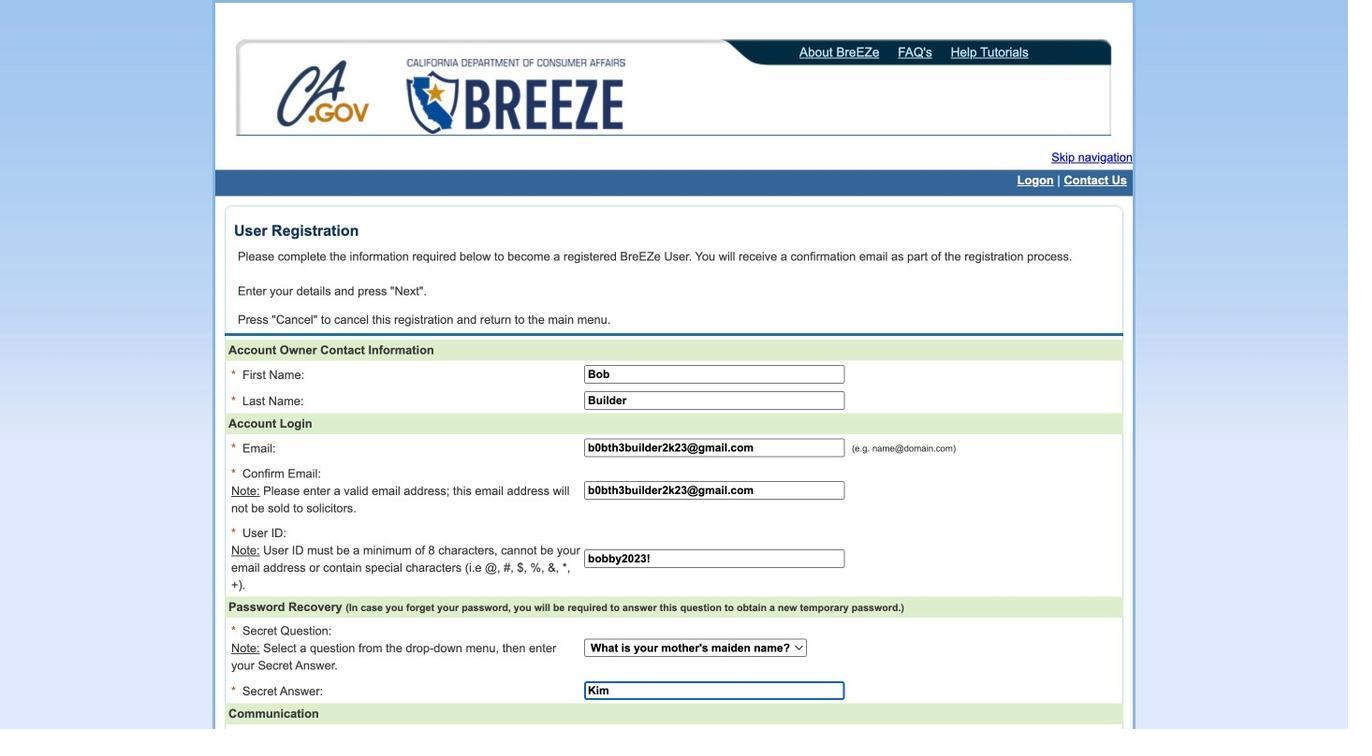 Task type: locate. For each thing, give the bounding box(es) containing it.
None text field
[[585, 439, 845, 457], [585, 482, 845, 500], [585, 439, 845, 457], [585, 482, 845, 500]]

state of california breeze image
[[403, 59, 630, 134]]

None text field
[[585, 365, 845, 384], [585, 391, 845, 410], [585, 550, 845, 568], [585, 682, 845, 700], [585, 365, 845, 384], [585, 391, 845, 410], [585, 550, 845, 568], [585, 682, 845, 700]]



Task type: vqa. For each thing, say whether or not it's contained in the screenshot.
submit
no



Task type: describe. For each thing, give the bounding box(es) containing it.
ca.gov image
[[276, 59, 372, 132]]



